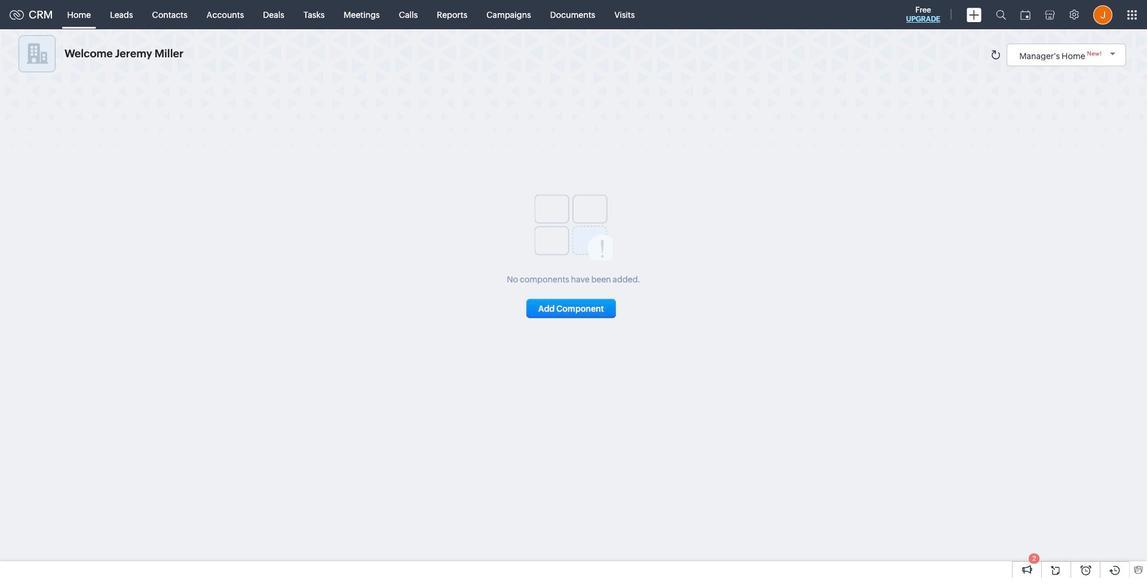 Task type: vqa. For each thing, say whether or not it's contained in the screenshot.
Create Menu element
yes



Task type: describe. For each thing, give the bounding box(es) containing it.
logo image
[[10, 10, 24, 19]]

profile image
[[1094, 5, 1113, 24]]

create menu image
[[967, 7, 982, 22]]

create menu element
[[960, 0, 989, 29]]



Task type: locate. For each thing, give the bounding box(es) containing it.
search image
[[997, 10, 1007, 20]]

search element
[[989, 0, 1014, 29]]

profile element
[[1087, 0, 1120, 29]]

calendar image
[[1021, 10, 1031, 19]]



